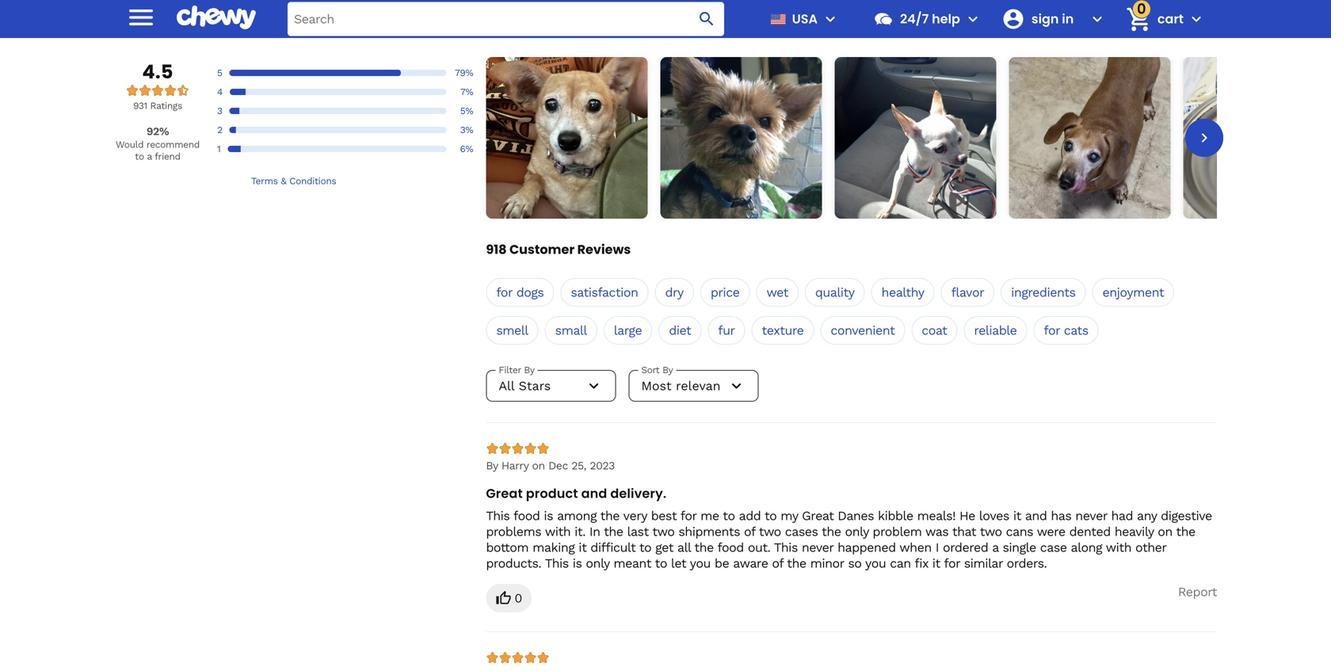 Task type: vqa. For each thing, say whether or not it's contained in the screenshot.
my
yes



Task type: locate. For each thing, give the bounding box(es) containing it.
only down danes
[[845, 524, 869, 539]]

this up problems
[[486, 508, 510, 523]]

loves
[[979, 508, 1010, 523]]

0 horizontal spatial in
[[590, 524, 600, 539]]

in right it.
[[590, 524, 600, 539]]

0 vertical spatial it
[[1014, 508, 1022, 523]]

0 horizontal spatial a
[[147, 151, 152, 162]]

account menu image
[[1088, 10, 1107, 29]]

you
[[690, 556, 711, 571], [865, 556, 886, 571]]

add
[[739, 508, 761, 523]]

in inside 'great product and delivery. this food is among the very best for me to add to my great danes kibble meals! he loves it and has never had any digestive problems with it.  in the last two shipments of two cases the only problem was that two cans were dented heavily on the bottom making it difficult to get all the food out. this never happened when i ordered a single case along with other products. this is only meant to let you be aware of the minor so you can fix it for similar orders.'
[[590, 524, 600, 539]]

1 horizontal spatial of
[[772, 556, 784, 571]]

this down making
[[545, 556, 569, 571]]

with down heavily at right
[[1106, 540, 1132, 555]]

on up other
[[1158, 524, 1173, 539]]

0 vertical spatial and
[[581, 485, 607, 502]]

it
[[1014, 508, 1022, 523], [579, 540, 587, 555], [933, 556, 941, 571]]

case
[[1040, 540, 1067, 555]]

dry
[[665, 285, 684, 300]]

0 horizontal spatial on
[[532, 459, 545, 472]]

minor
[[810, 556, 844, 571]]

terms & conditions link
[[114, 175, 473, 187]]

only down difficult
[[586, 556, 610, 571]]

0 vertical spatial only
[[845, 524, 869, 539]]

92% would recommend to a friend
[[116, 125, 200, 162]]

other
[[1136, 540, 1167, 555]]

0 vertical spatial this
[[486, 508, 510, 523]]

texture
[[762, 323, 804, 338]]

Search text field
[[288, 2, 724, 36]]

1 horizontal spatial this
[[545, 556, 569, 571]]

two up out.
[[759, 524, 781, 539]]

and
[[581, 485, 607, 502], [1025, 508, 1047, 523]]

quality
[[815, 285, 855, 300]]

the left "very"
[[600, 508, 620, 523]]

1 horizontal spatial is
[[573, 556, 582, 571]]

1
[[217, 143, 221, 154]]

79%
[[455, 67, 473, 78]]

reviews up 4.5
[[114, 14, 181, 36]]

for dogs
[[496, 285, 544, 300]]

list item
[[486, 57, 648, 219], [660, 57, 822, 219], [835, 57, 997, 219], [1009, 57, 1171, 219], [1184, 57, 1332, 219]]

usa
[[792, 10, 818, 28]]

0 horizontal spatial of
[[744, 524, 755, 539]]

making
[[533, 540, 575, 555]]

a up similar at the bottom right
[[993, 540, 999, 555]]

1 horizontal spatial reviews
[[577, 240, 631, 258]]

for down ordered
[[944, 556, 960, 571]]

0 horizontal spatial food
[[514, 508, 540, 523]]

is down the product
[[544, 508, 553, 523]]

and up among
[[581, 485, 607, 502]]

the
[[600, 508, 620, 523], [604, 524, 623, 539], [822, 524, 841, 539], [1177, 524, 1196, 539], [695, 540, 714, 555], [787, 556, 807, 571]]

1 vertical spatial with
[[1106, 540, 1132, 555]]

of right aware
[[772, 556, 784, 571]]

to down would
[[135, 151, 144, 162]]

a
[[224, 18, 230, 31], [147, 151, 152, 162], [993, 540, 999, 555]]

and up were at the right bottom of page
[[1025, 508, 1047, 523]]

out.
[[748, 540, 771, 555]]

coat
[[922, 323, 947, 338]]

ordered
[[943, 540, 989, 555]]

great down harry
[[486, 485, 523, 502]]

2 horizontal spatial a
[[993, 540, 999, 555]]

orders.
[[1007, 556, 1047, 571]]

&
[[281, 176, 287, 187]]

so
[[848, 556, 862, 571]]

a left friend
[[147, 151, 152, 162]]

0 horizontal spatial this
[[486, 508, 510, 523]]

delivery.
[[611, 485, 667, 502]]

0 horizontal spatial two
[[653, 524, 675, 539]]

1 vertical spatial this
[[774, 540, 798, 555]]

Product search field
[[288, 2, 724, 36]]

0 horizontal spatial reviews
[[114, 14, 181, 36]]

0 horizontal spatial with
[[545, 524, 571, 539]]

a right write
[[224, 18, 230, 31]]

1 vertical spatial food
[[718, 540, 744, 555]]

0 vertical spatial with
[[545, 524, 571, 539]]

2 horizontal spatial two
[[980, 524, 1002, 539]]

0 horizontal spatial only
[[586, 556, 610, 571]]

diet
[[669, 323, 691, 338]]

the down digestive
[[1177, 524, 1196, 539]]

is down making
[[573, 556, 582, 571]]

the up difficult
[[604, 524, 623, 539]]

2 vertical spatial a
[[993, 540, 999, 555]]

with
[[545, 524, 571, 539], [1106, 540, 1132, 555]]

1 vertical spatial on
[[1158, 524, 1173, 539]]

any
[[1137, 508, 1157, 523]]

1 two from the left
[[653, 524, 675, 539]]

4 list item from the left
[[1009, 57, 1171, 219]]

never up dented
[[1076, 508, 1108, 523]]

1 horizontal spatial and
[[1025, 508, 1047, 523]]

heavily
[[1115, 524, 1154, 539]]

3 list item from the left
[[835, 57, 997, 219]]

1 horizontal spatial with
[[1106, 540, 1132, 555]]

digestive
[[1161, 508, 1212, 523]]

1 horizontal spatial it
[[933, 556, 941, 571]]

1 vertical spatial great
[[802, 508, 834, 523]]

you down happened
[[865, 556, 886, 571]]

similar
[[964, 556, 1003, 571]]

cats
[[1064, 323, 1089, 338]]

this
[[486, 508, 510, 523], [774, 540, 798, 555], [545, 556, 569, 571]]

for cats
[[1044, 323, 1089, 338]]

only
[[845, 524, 869, 539], [586, 556, 610, 571]]

with up making
[[545, 524, 571, 539]]

1 horizontal spatial great
[[802, 508, 834, 523]]

3%
[[460, 124, 473, 135]]

of down add
[[744, 524, 755, 539]]

menu image
[[821, 10, 840, 29]]

1 vertical spatial it
[[579, 540, 587, 555]]

0 vertical spatial never
[[1076, 508, 1108, 523]]

1 vertical spatial never
[[802, 540, 834, 555]]

0 vertical spatial on
[[532, 459, 545, 472]]

24/7 help link
[[867, 0, 960, 38]]

it up cans
[[1014, 508, 1022, 523]]

write
[[194, 18, 221, 31]]

0 horizontal spatial you
[[690, 556, 711, 571]]

0 horizontal spatial it
[[579, 540, 587, 555]]

get
[[656, 540, 674, 555]]

great up cases
[[802, 508, 834, 523]]

1 horizontal spatial on
[[1158, 524, 1173, 539]]

products.
[[486, 556, 541, 571]]

2 two from the left
[[759, 524, 781, 539]]

0 vertical spatial reviews
[[114, 14, 181, 36]]

you left be on the bottom
[[690, 556, 711, 571]]

happened
[[838, 540, 896, 555]]

price
[[711, 285, 740, 300]]

can
[[890, 556, 911, 571]]

it.
[[575, 524, 586, 539]]

24/7 help
[[900, 10, 960, 28]]

1 vertical spatial a
[[147, 151, 152, 162]]

it down it.
[[579, 540, 587, 555]]

to
[[135, 151, 144, 162], [723, 508, 735, 523], [765, 508, 777, 523], [639, 540, 652, 555], [655, 556, 667, 571]]

it right fix
[[933, 556, 941, 571]]

friend
[[155, 151, 180, 162]]

in right sign
[[1062, 10, 1074, 28]]

fix
[[915, 556, 929, 571]]

difficult
[[591, 540, 636, 555]]

1 horizontal spatial you
[[865, 556, 886, 571]]

1 vertical spatial and
[[1025, 508, 1047, 523]]

food up problems
[[514, 508, 540, 523]]

problem
[[873, 524, 922, 539]]

1 horizontal spatial two
[[759, 524, 781, 539]]

dec
[[549, 459, 568, 472]]

0
[[515, 591, 522, 606]]

6%
[[460, 143, 473, 154]]

all
[[678, 540, 691, 555]]

never up minor
[[802, 540, 834, 555]]

0 horizontal spatial great
[[486, 485, 523, 502]]

0 vertical spatial of
[[744, 524, 755, 539]]

0 horizontal spatial is
[[544, 508, 553, 523]]

2 horizontal spatial it
[[1014, 508, 1022, 523]]

on inside 'great product and delivery. this food is among the very best for me to add to my great danes kibble meals! he loves it and has never had any digestive problems with it.  in the last two shipments of two cases the only problem was that two cans were dented heavily on the bottom making it difficult to get all the food out. this never happened when i ordered a single case along with other products. this is only meant to let you be aware of the minor so you can fix it for similar orders.'
[[1158, 524, 1173, 539]]

4
[[217, 86, 223, 97]]

reviews up satisfaction
[[577, 240, 631, 258]]

food up be on the bottom
[[718, 540, 744, 555]]

two down best
[[653, 524, 675, 539]]

has
[[1051, 508, 1072, 523]]

2 vertical spatial it
[[933, 556, 941, 571]]

chewy home image
[[177, 0, 256, 35]]

two down loves
[[980, 524, 1002, 539]]

never
[[1076, 508, 1108, 523], [802, 540, 834, 555]]

menu image
[[125, 1, 157, 33]]

0 vertical spatial food
[[514, 508, 540, 523]]

1 horizontal spatial a
[[224, 18, 230, 31]]

this down cases
[[774, 540, 798, 555]]

1 vertical spatial in
[[590, 524, 600, 539]]

3
[[217, 105, 222, 116]]

small
[[555, 323, 587, 338]]

1 horizontal spatial in
[[1062, 10, 1074, 28]]

on left dec
[[532, 459, 545, 472]]

2 vertical spatial this
[[545, 556, 569, 571]]

best
[[651, 508, 677, 523]]

0 vertical spatial a
[[224, 18, 230, 31]]

1 horizontal spatial food
[[718, 540, 744, 555]]

1 horizontal spatial only
[[845, 524, 869, 539]]

0 vertical spatial great
[[486, 485, 523, 502]]

92%
[[146, 125, 169, 138]]

to right me on the right bottom
[[723, 508, 735, 523]]

list
[[486, 57, 1332, 219]]

to left my
[[765, 508, 777, 523]]

0 vertical spatial in
[[1062, 10, 1074, 28]]



Task type: describe. For each thing, give the bounding box(es) containing it.
kibble
[[878, 508, 914, 523]]

2
[[217, 124, 222, 135]]

2 list item from the left
[[660, 57, 822, 219]]

terms & conditions
[[251, 176, 336, 187]]

wet
[[767, 285, 788, 300]]

cases
[[785, 524, 818, 539]]

for left cats
[[1044, 323, 1060, 338]]

0 button
[[486, 584, 532, 613]]

i
[[936, 540, 939, 555]]

great product and delivery. this food is among the very best for me to add to my great danes kibble meals! he loves it and has never had any digestive problems with it.  in the last two shipments of two cases the only problem was that two cans were dented heavily on the bottom making it difficult to get all the food out. this never happened when i ordered a single case along with other products. this is only meant to let you be aware of the minor so you can fix it for similar orders.
[[486, 485, 1212, 571]]

last
[[627, 524, 649, 539]]

5 list item from the left
[[1184, 57, 1332, 219]]

among
[[557, 508, 597, 523]]

918
[[486, 240, 507, 258]]

shipments
[[679, 524, 740, 539]]

7%
[[461, 86, 473, 97]]

25,
[[572, 459, 587, 472]]

enjoyment
[[1103, 285, 1164, 300]]

cart link
[[1120, 0, 1184, 38]]

1 horizontal spatial never
[[1076, 508, 1108, 523]]

chewy support image
[[873, 9, 894, 29]]

write a review link
[[194, 18, 269, 32]]

danes
[[838, 508, 874, 523]]

the down shipments
[[695, 540, 714, 555]]

sign in link
[[995, 0, 1085, 38]]

problems
[[486, 524, 542, 539]]

he
[[960, 508, 976, 523]]

931
[[133, 100, 147, 111]]

for left me on the right bottom
[[681, 508, 697, 523]]

be
[[715, 556, 729, 571]]

1 vertical spatial only
[[586, 556, 610, 571]]

very
[[623, 508, 647, 523]]

when
[[900, 540, 932, 555]]

24/7
[[900, 10, 929, 28]]

that
[[953, 524, 976, 539]]

cart menu image
[[1187, 10, 1206, 29]]

0 vertical spatial is
[[544, 508, 553, 523]]

had
[[1112, 508, 1133, 523]]

cans
[[1006, 524, 1034, 539]]

ratings
[[150, 100, 182, 111]]

1 list item from the left
[[486, 57, 648, 219]]

convenient
[[831, 323, 895, 338]]

satisfaction
[[571, 285, 638, 300]]

was
[[926, 524, 949, 539]]

3 two from the left
[[980, 524, 1002, 539]]

2 you from the left
[[865, 556, 886, 571]]

by harry on dec 25, 2023
[[486, 459, 615, 472]]

meant
[[614, 556, 651, 571]]

4.5
[[142, 59, 173, 85]]

by
[[486, 459, 498, 472]]

let
[[671, 556, 686, 571]]

help menu image
[[964, 10, 983, 29]]

to down last
[[639, 540, 652, 555]]

cart
[[1158, 10, 1184, 28]]

sign in
[[1032, 10, 1074, 28]]

2 horizontal spatial this
[[774, 540, 798, 555]]

0 horizontal spatial never
[[802, 540, 834, 555]]

to inside 92% would recommend to a friend
[[135, 151, 144, 162]]

dogs
[[517, 285, 544, 300]]

reliable
[[974, 323, 1017, 338]]

review
[[233, 18, 269, 31]]

help
[[932, 10, 960, 28]]

for left dogs
[[496, 285, 513, 300]]

my
[[781, 508, 798, 523]]

the left minor
[[787, 556, 807, 571]]

bottom
[[486, 540, 529, 555]]

flavor
[[952, 285, 984, 300]]

smell
[[496, 323, 528, 338]]

report
[[1178, 584, 1217, 600]]

a inside "link"
[[224, 18, 230, 31]]

write a review
[[194, 18, 269, 31]]

terms
[[251, 176, 278, 187]]

1 vertical spatial is
[[573, 556, 582, 571]]

1 vertical spatial of
[[772, 556, 784, 571]]

single
[[1003, 540, 1037, 555]]

5
[[217, 67, 222, 78]]

along
[[1071, 540, 1103, 555]]

me
[[701, 508, 719, 523]]

1 vertical spatial reviews
[[577, 240, 631, 258]]

to down get
[[655, 556, 667, 571]]

931 ratings
[[133, 100, 182, 111]]

conditions
[[289, 176, 336, 187]]

ingredients
[[1011, 285, 1076, 300]]

healthy
[[882, 285, 925, 300]]

1 you from the left
[[690, 556, 711, 571]]

submit search image
[[697, 10, 716, 29]]

large
[[614, 323, 642, 338]]

meals!
[[918, 508, 956, 523]]

a inside 92% would recommend to a friend
[[147, 151, 152, 162]]

recommend
[[147, 139, 200, 150]]

the down danes
[[822, 524, 841, 539]]

product
[[526, 485, 578, 502]]

a inside 'great product and delivery. this food is among the very best for me to add to my great danes kibble meals! he loves it and has never had any digestive problems with it.  in the last two shipments of two cases the only problem was that two cans were dented heavily on the bottom making it difficult to get all the food out. this never happened when i ordered a single case along with other products. this is only meant to let you be aware of the minor so you can fix it for similar orders.'
[[993, 540, 999, 555]]

dented
[[1070, 524, 1111, 539]]

2023
[[590, 459, 615, 472]]

0 horizontal spatial and
[[581, 485, 607, 502]]

harry
[[502, 459, 529, 472]]

918 customer reviews
[[486, 240, 631, 258]]

items image
[[1125, 5, 1153, 33]]



